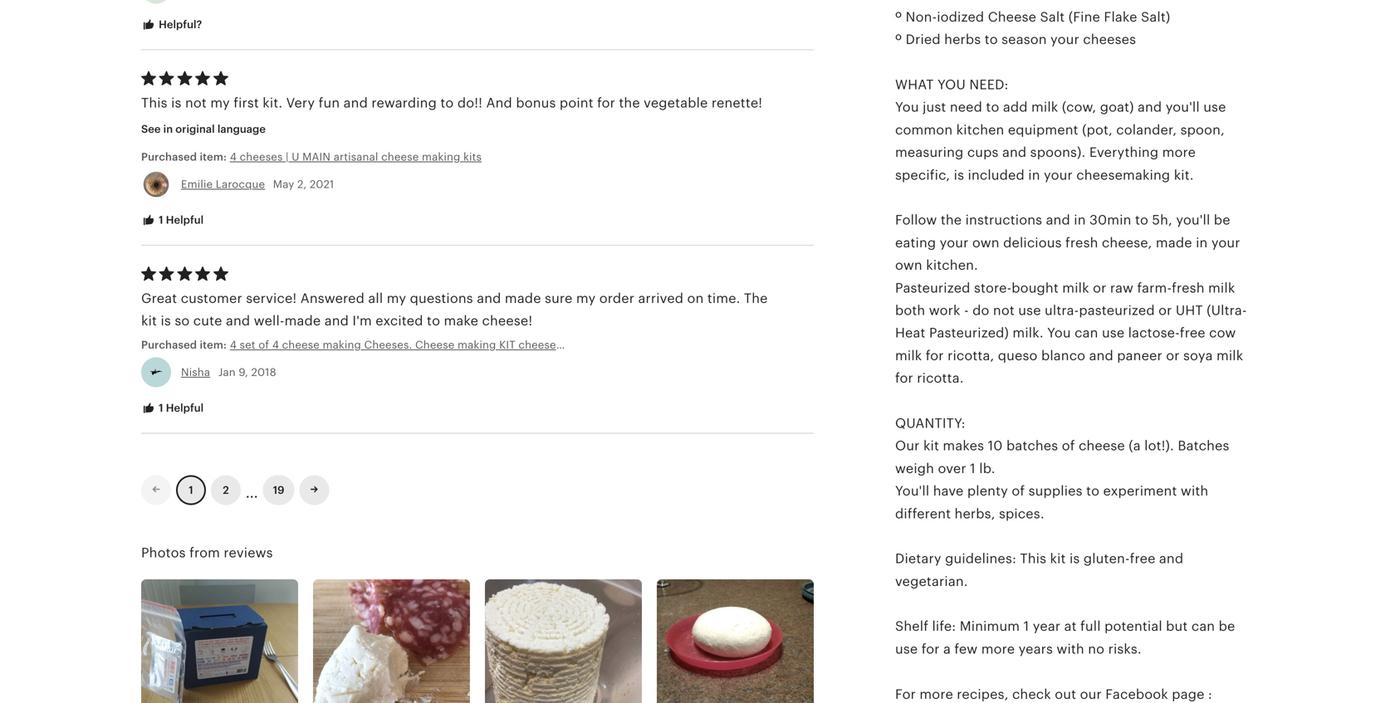 Task type: locate. For each thing, give the bounding box(es) containing it.
what you need: you just need to add milk (cow, goat) and you'll use common kitchen equipment (pot, colander, spoon, measuring cups and spoons). everything more specific, is included in your cheesemaking kit.
[[895, 77, 1227, 183]]

0 vertical spatial kit
[[141, 314, 157, 329]]

0 horizontal spatial made
[[285, 314, 321, 329]]

you'll
[[1166, 100, 1200, 115], [1177, 213, 1211, 228]]

this is not my first kit. very fun and rewarding to do!! and bonus point for the vegetable renette!
[[141, 95, 763, 110]]

the
[[744, 291, 768, 306]]

to left the 5h,
[[1135, 213, 1149, 228]]

2
[[223, 484, 229, 497]]

helpful
[[166, 214, 204, 226], [166, 402, 204, 415]]

purchased down see
[[141, 151, 197, 163]]

1 horizontal spatial this
[[1020, 552, 1047, 567]]

cheeses left |
[[240, 151, 283, 163]]

2 horizontal spatial kit
[[1050, 552, 1066, 567]]

use inside what you need: you just need to add milk (cow, goat) and you'll use common kitchen equipment (pot, colander, spoon, measuring cups and spoons). everything more specific, is included in your cheesemaking kit.
[[1204, 100, 1227, 115]]

º left non-
[[895, 10, 902, 24]]

4 down well-
[[272, 339, 279, 351]]

milk
[[1032, 100, 1059, 115], [1063, 281, 1090, 296], [1209, 281, 1236, 296], [895, 348, 922, 363], [1217, 348, 1244, 363]]

1 vertical spatial cheese
[[415, 339, 455, 351]]

and
[[486, 95, 512, 110]]

2 vertical spatial kit
[[1050, 552, 1066, 567]]

4
[[230, 151, 237, 163], [230, 339, 237, 351], [272, 339, 279, 351]]

0 horizontal spatial this
[[141, 95, 168, 110]]

0 vertical spatial purchased
[[141, 151, 197, 163]]

with inside quantity: our kit makes 10 batches of cheese (a lot!). batches weigh over 1 lb. you'll have plenty of supplies to experiment with different herbs, spices.
[[1181, 484, 1209, 499]]

to inside great customer service! answered all my questions and made sure my order arrived on time. the kit is so cute and well-made and i'm excited to make cheese!
[[427, 314, 440, 329]]

own down "instructions"
[[973, 235, 1000, 250]]

more inside the shelf life: minimum 1 year at full potential but can be use for a few more years with no risks.
[[982, 642, 1015, 657]]

1 vertical spatial purchased
[[141, 339, 197, 351]]

4 for service!
[[230, 339, 237, 351]]

cups
[[968, 145, 999, 160]]

1 1 helpful from the top
[[156, 214, 204, 226]]

cheese down make on the top left
[[415, 339, 455, 351]]

helpful down nisha
[[166, 402, 204, 415]]

1 vertical spatial own
[[895, 258, 923, 273]]

kit. right first
[[263, 95, 283, 110]]

fresh down 30min
[[1066, 235, 1099, 250]]

cheese
[[988, 10, 1037, 24], [415, 339, 455, 351]]

heat
[[895, 326, 926, 341]]

4 up larocque
[[230, 151, 237, 163]]

1 vertical spatial kit
[[924, 439, 940, 454]]

1 helpful
[[156, 214, 204, 226], [156, 402, 204, 415]]

1 vertical spatial this
[[1020, 552, 1047, 567]]

salt)
[[1141, 10, 1171, 24]]

gluten-
[[1084, 552, 1130, 567]]

store-
[[974, 281, 1012, 296]]

you'll up spoon,
[[1166, 100, 1200, 115]]

2 vertical spatial more
[[920, 687, 954, 702]]

you'll right the 5h,
[[1177, 213, 1211, 228]]

emilie larocque link
[[181, 178, 265, 191]]

1 vertical spatial u
[[599, 339, 607, 351]]

0 horizontal spatial u
[[292, 151, 299, 163]]

can up blanco
[[1075, 326, 1099, 341]]

item: down cute
[[200, 339, 227, 351]]

spices.
[[999, 507, 1045, 521]]

2 helpful from the top
[[166, 402, 204, 415]]

own down eating
[[895, 258, 923, 273]]

is left the so on the left top
[[161, 314, 171, 329]]

1 vertical spatial helpful
[[166, 402, 204, 415]]

1 helpful button down nisha
[[129, 393, 216, 424]]

1 1 helpful button from the top
[[129, 205, 216, 236]]

a
[[944, 642, 951, 657]]

1 horizontal spatial can
[[1192, 619, 1215, 634]]

with down batches
[[1181, 484, 1209, 499]]

my right all
[[387, 291, 406, 306]]

1 horizontal spatial free
[[1180, 326, 1206, 341]]

1 vertical spatial kit.
[[1174, 168, 1194, 183]]

1 horizontal spatial more
[[982, 642, 1015, 657]]

you'll
[[895, 484, 930, 499]]

free down uht
[[1180, 326, 1206, 341]]

0 horizontal spatial with
[[1057, 642, 1085, 657]]

this down spices.
[[1020, 552, 1047, 567]]

be right the 5h,
[[1214, 213, 1231, 228]]

of up spices.
[[1012, 484, 1025, 499]]

|
[[286, 151, 289, 163]]

minimum
[[960, 619, 1020, 634]]

1 item: from the top
[[200, 151, 227, 163]]

no
[[1088, 642, 1105, 657]]

be
[[1214, 213, 1231, 228], [1219, 619, 1236, 634]]

0 vertical spatial free
[[1180, 326, 1206, 341]]

made inside follow the instructions and in 30min to 5h, you'll be eating your own delicious fresh cheese, made in your own kitchen. pasteurized store-bought milk or raw farm-fresh milk both work - do not use ultra-pasteurized or uht (ultra- heat pasteurized) milk. you can use lactose-free cow milk for ricotta, queso blanco and paneer or soya milk for ricotta.
[[1156, 235, 1193, 250]]

0 horizontal spatial kit
[[141, 314, 157, 329]]

dried
[[906, 32, 941, 47]]

main
[[302, 151, 331, 163]]

is inside great customer service! answered all my questions and made sure my order arrived on time. the kit is so cute and well-made and i'm excited to make cheese!
[[161, 314, 171, 329]]

1 horizontal spatial kit.
[[1174, 168, 1194, 183]]

cheese,
[[1102, 235, 1153, 250]]

to right supplies
[[1087, 484, 1100, 499]]

-
[[964, 303, 969, 318]]

1 horizontal spatial own
[[973, 235, 1000, 250]]

1 purchased from the top
[[141, 151, 197, 163]]

milk down cow
[[1217, 348, 1244, 363]]

more inside for more recipes, check out our facebook page :
[[920, 687, 954, 702]]

facebook
[[1106, 687, 1169, 702]]

0 vertical spatial kits
[[464, 151, 482, 163]]

kits down do!!
[[464, 151, 482, 163]]

to inside what you need: you just need to add milk (cow, goat) and you'll use common kitchen equipment (pot, colander, spoon, measuring cups and spoons). everything more specific, is included in your cheesemaking kit.
[[986, 100, 1000, 115]]

made
[[1156, 235, 1193, 250], [505, 291, 541, 306], [285, 314, 321, 329]]

0 vertical spatial of
[[259, 339, 269, 351]]

for left a
[[922, 642, 940, 657]]

1 horizontal spatial kit
[[924, 439, 940, 454]]

kits right hand
[[639, 339, 657, 351]]

cheeses inside º non-iodized cheese salt (fine flake salt) º dried herbs to season your cheeses
[[1083, 32, 1137, 47]]

fresh up uht
[[1172, 281, 1205, 296]]

can
[[1075, 326, 1099, 341], [1192, 619, 1215, 634]]

u left hand
[[599, 339, 607, 351]]

1 vertical spatial made
[[505, 291, 541, 306]]

our
[[1080, 687, 1102, 702]]

0 vertical spatial can
[[1075, 326, 1099, 341]]

º
[[895, 10, 902, 24], [895, 32, 902, 47]]

0 vertical spatial more
[[1163, 145, 1196, 160]]

my left first
[[210, 95, 230, 110]]

2 1 helpful button from the top
[[129, 393, 216, 424]]

0 vertical spatial fresh
[[1066, 235, 1099, 250]]

kit left the gluten-
[[1050, 552, 1066, 567]]

0 vertical spatial you
[[895, 100, 919, 115]]

this up see
[[141, 95, 168, 110]]

can inside the shelf life: minimum 1 year at full potential but can be use for a few more years with no risks.
[[1192, 619, 1215, 634]]

in inside button
[[163, 123, 173, 135]]

0 vertical spatial the
[[619, 95, 640, 110]]

0 vertical spatial with
[[1181, 484, 1209, 499]]

of right set
[[259, 339, 269, 351]]

is
[[171, 95, 182, 110], [954, 168, 965, 183], [161, 314, 171, 329], [1070, 552, 1080, 567]]

1 horizontal spatial you
[[1048, 326, 1071, 341]]

have
[[933, 484, 964, 499]]

0 horizontal spatial the
[[619, 95, 640, 110]]

0 horizontal spatial not
[[185, 95, 207, 110]]

milk up equipment
[[1032, 100, 1059, 115]]

use inside the shelf life: minimum 1 year at full potential but can be use for a few more years with no risks.
[[895, 642, 918, 657]]

free down experiment
[[1130, 552, 1156, 567]]

not up original
[[185, 95, 207, 110]]

check
[[1013, 687, 1052, 702]]

2 horizontal spatial of
[[1062, 439, 1075, 454]]

different
[[895, 507, 951, 521]]

kitchen.
[[926, 258, 978, 273]]

1 vertical spatial with
[[1057, 642, 1085, 657]]

plenty
[[968, 484, 1008, 499]]

0 vertical spatial be
[[1214, 213, 1231, 228]]

nisha link
[[181, 366, 210, 379]]

purchased for great
[[141, 339, 197, 351]]

0 horizontal spatial can
[[1075, 326, 1099, 341]]

1 vertical spatial kits
[[639, 339, 657, 351]]

making down the this is not my first kit. very fun and rewarding to do!! and bonus point for the vegetable renette!
[[422, 151, 461, 163]]

more down minimum
[[982, 642, 1015, 657]]

0 vertical spatial º
[[895, 10, 902, 24]]

milk up (ultra-
[[1209, 281, 1236, 296]]

my
[[210, 95, 230, 110], [387, 291, 406, 306], [576, 291, 596, 306]]

2 link
[[211, 476, 241, 506]]

can right the but
[[1192, 619, 1215, 634]]

1 horizontal spatial with
[[1181, 484, 1209, 499]]

1 vertical spatial fresh
[[1172, 281, 1205, 296]]

making down i'm
[[323, 339, 361, 351]]

2 horizontal spatial made
[[1156, 235, 1193, 250]]

with down "at"
[[1057, 642, 1085, 657]]

use down shelf in the right bottom of the page
[[895, 642, 918, 657]]

0 vertical spatial 1 helpful
[[156, 214, 204, 226]]

questions
[[410, 291, 473, 306]]

1 helpful down "emilie"
[[156, 214, 204, 226]]

1 vertical spatial 1 helpful button
[[129, 393, 216, 424]]

made down "answered"
[[285, 314, 321, 329]]

2 1 helpful from the top
[[156, 402, 204, 415]]

1 vertical spatial you
[[1048, 326, 1071, 341]]

the right follow at the right top of the page
[[941, 213, 962, 228]]

2 horizontal spatial my
[[576, 291, 596, 306]]

pasteurized)
[[930, 326, 1009, 341]]

0 vertical spatial made
[[1156, 235, 1193, 250]]

1 horizontal spatial the
[[941, 213, 962, 228]]

1 horizontal spatial my
[[387, 291, 406, 306]]

…
[[246, 478, 258, 503]]

0 horizontal spatial of
[[259, 339, 269, 351]]

the
[[619, 95, 640, 110], [941, 213, 962, 228]]

1 helpful button down "emilie"
[[129, 205, 216, 236]]

2 horizontal spatial more
[[1163, 145, 1196, 160]]

you inside what you need: you just need to add milk (cow, goat) and you'll use common kitchen equipment (pot, colander, spoon, measuring cups and spoons). everything more specific, is included in your cheesemaking kit.
[[895, 100, 919, 115]]

0 horizontal spatial free
[[1130, 552, 1156, 567]]

in down spoons).
[[1029, 168, 1041, 183]]

1 vertical spatial can
[[1192, 619, 1215, 634]]

follow the instructions and in 30min to 5h, you'll be eating your own delicious fresh cheese, made in your own kitchen. pasteurized store-bought milk or raw farm-fresh milk both work - do not use ultra-pasteurized or uht (ultra- heat pasteurized) milk. you can use lactose-free cow milk for ricotta, queso blanco and paneer or soya milk for ricotta.
[[895, 213, 1247, 386]]

your
[[1051, 32, 1080, 47], [1044, 168, 1073, 183], [940, 235, 969, 250], [1212, 235, 1241, 250]]

fresh
[[1066, 235, 1099, 250], [1172, 281, 1205, 296]]

4 cheeses | u main artisanal cheese making kits link
[[230, 149, 566, 164]]

0 vertical spatial 1 helpful button
[[129, 205, 216, 236]]

0 vertical spatial own
[[973, 235, 1000, 250]]

0 vertical spatial cheeses
[[1083, 32, 1137, 47]]

make
[[444, 314, 479, 329]]

0 vertical spatial you'll
[[1166, 100, 1200, 115]]

cheese inside quantity: our kit makes 10 batches of cheese (a lot!). batches weigh over 1 lb. you'll have plenty of supplies to experiment with different herbs, spices.
[[1079, 439, 1125, 454]]

1 helpful from the top
[[166, 214, 204, 226]]

soya
[[1184, 348, 1213, 363]]

2 vertical spatial or
[[1166, 348, 1180, 363]]

kit down the quantity:
[[924, 439, 940, 454]]

helpful down "emilie"
[[166, 214, 204, 226]]

1 horizontal spatial cheeses
[[1083, 32, 1137, 47]]

4 left set
[[230, 339, 237, 351]]

equipment
[[1008, 122, 1079, 137]]

is inside dietary guidelines: this kit is gluten-free and vegetarian.
[[1070, 552, 1080, 567]]

service!
[[246, 291, 297, 306]]

1 horizontal spatial not
[[993, 303, 1015, 318]]

be right the but
[[1219, 619, 1236, 634]]

1 vertical spatial be
[[1219, 619, 1236, 634]]

and right blanco
[[1090, 348, 1114, 363]]

and inside dietary guidelines: this kit is gluten-free and vegetarian.
[[1160, 552, 1184, 567]]

and right the gluten-
[[1160, 552, 1184, 567]]

be inside the shelf life: minimum 1 year at full potential but can be use for a few more years with no risks.
[[1219, 619, 1236, 634]]

4 set of 4 cheese making cheeses. cheese making kit cheese house. u hand kits link
[[230, 338, 657, 353]]

and down "answered"
[[325, 314, 349, 329]]

1 vertical spatial not
[[993, 303, 1015, 318]]

0 vertical spatial this
[[141, 95, 168, 110]]

1 vertical spatial more
[[982, 642, 1015, 657]]

kit. down spoon,
[[1174, 168, 1194, 183]]

0 vertical spatial or
[[1093, 281, 1107, 296]]

1 vertical spatial you'll
[[1177, 213, 1211, 228]]

language
[[217, 123, 266, 135]]

2 purchased from the top
[[141, 339, 197, 351]]

milk down heat
[[895, 348, 922, 363]]

1 vertical spatial the
[[941, 213, 962, 228]]

making
[[422, 151, 461, 163], [323, 339, 361, 351], [458, 339, 496, 351]]

0 vertical spatial cheese
[[988, 10, 1037, 24]]

free
[[1180, 326, 1206, 341], [1130, 552, 1156, 567]]

you down what
[[895, 100, 919, 115]]

for inside the shelf life: minimum 1 year at full potential but can be use for a few more years with no risks.
[[922, 642, 940, 657]]

purchased down the so on the left top
[[141, 339, 197, 351]]

5h,
[[1152, 213, 1173, 228]]

0 horizontal spatial own
[[895, 258, 923, 273]]

or left uht
[[1159, 303, 1173, 318]]

2 item: from the top
[[200, 339, 227, 351]]

1 vertical spatial 1 helpful
[[156, 402, 204, 415]]

1 vertical spatial º
[[895, 32, 902, 47]]

0 horizontal spatial you
[[895, 100, 919, 115]]

0 vertical spatial not
[[185, 95, 207, 110]]

0 vertical spatial helpful
[[166, 214, 204, 226]]

to right herbs
[[985, 32, 998, 47]]

2 vertical spatial of
[[1012, 484, 1025, 499]]

1 vertical spatial cheeses
[[240, 151, 283, 163]]

to inside follow the instructions and in 30min to 5h, you'll be eating your own delicious fresh cheese, made in your own kitchen. pasteurized store-bought milk or raw farm-fresh milk both work - do not use ultra-pasteurized or uht (ultra- heat pasteurized) milk. you can use lactose-free cow milk for ricotta, queso blanco and paneer or soya milk for ricotta.
[[1135, 213, 1149, 228]]

kit down great
[[141, 314, 157, 329]]

cheeses down the flake
[[1083, 32, 1137, 47]]

is left the gluten-
[[1070, 552, 1080, 567]]

kit
[[141, 314, 157, 329], [924, 439, 940, 454], [1050, 552, 1066, 567]]

to down questions at left top
[[427, 314, 440, 329]]

your down spoons).
[[1044, 168, 1073, 183]]

1 vertical spatial item:
[[200, 339, 227, 351]]

1 horizontal spatial cheese
[[988, 10, 1037, 24]]

in right see
[[163, 123, 173, 135]]

herbs
[[945, 32, 981, 47]]

makes
[[943, 439, 985, 454]]

and up delicious
[[1046, 213, 1071, 228]]

1 inside quantity: our kit makes 10 batches of cheese (a lot!). batches weigh over 1 lb. you'll have plenty of supplies to experiment with different herbs, spices.
[[970, 461, 976, 476]]

farm-
[[1138, 281, 1172, 296]]

º left 'dried'
[[895, 32, 902, 47]]

years
[[1019, 642, 1053, 657]]

to inside quantity: our kit makes 10 batches of cheese (a lot!). batches weigh over 1 lb. you'll have plenty of supplies to experiment with different herbs, spices.
[[1087, 484, 1100, 499]]

º non-iodized cheese salt (fine flake salt) º dried herbs to season your cheeses
[[895, 10, 1171, 47]]

u right |
[[292, 151, 299, 163]]

my right sure
[[576, 291, 596, 306]]

cheese inside º non-iodized cheese salt (fine flake salt) º dried herbs to season your cheeses
[[988, 10, 1037, 24]]

1 vertical spatial of
[[1062, 439, 1075, 454]]

experiment
[[1104, 484, 1177, 499]]

of right batches
[[1062, 439, 1075, 454]]

the left vegetable
[[619, 95, 640, 110]]

your down salt
[[1051, 32, 1080, 47]]

well-
[[254, 314, 285, 329]]

for up ricotta.
[[926, 348, 944, 363]]

made up the cheese!
[[505, 291, 541, 306]]

the inside follow the instructions and in 30min to 5h, you'll be eating your own delicious fresh cheese, made in your own kitchen. pasteurized store-bought milk or raw farm-fresh milk both work - do not use ultra-pasteurized or uht (ultra- heat pasteurized) milk. you can use lactose-free cow milk for ricotta, queso blanco and paneer or soya milk for ricotta.
[[941, 213, 962, 228]]

0 horizontal spatial kit.
[[263, 95, 283, 110]]

common
[[895, 122, 953, 137]]

cheese down well-
[[282, 339, 320, 351]]

1 helpful down nisha
[[156, 402, 204, 415]]

0 vertical spatial item:
[[200, 151, 227, 163]]

iodized
[[937, 10, 985, 24]]

more right the for
[[920, 687, 954, 702]]

1 helpful for great customer service! answered all my questions and made sure my order arrived on time. the kit is so cute and well-made and i'm excited to make cheese!
[[156, 402, 204, 415]]

or left soya
[[1166, 348, 1180, 363]]

or left raw
[[1093, 281, 1107, 296]]

and
[[344, 95, 368, 110], [1138, 100, 1162, 115], [1003, 145, 1027, 160], [1046, 213, 1071, 228], [477, 291, 501, 306], [226, 314, 250, 329], [325, 314, 349, 329], [1090, 348, 1114, 363], [1160, 552, 1184, 567]]

cow
[[1210, 326, 1236, 341]]



Task type: describe. For each thing, give the bounding box(es) containing it.
4 for not
[[230, 151, 237, 163]]

free inside follow the instructions and in 30min to 5h, you'll be eating your own delicious fresh cheese, made in your own kitchen. pasteurized store-bought milk or raw farm-fresh milk both work - do not use ultra-pasteurized or uht (ultra- heat pasteurized) milk. you can use lactose-free cow milk for ricotta, queso blanco and paneer or soya milk for ricotta.
[[1180, 326, 1206, 341]]

1 helpful button for great customer service! answered all my questions and made sure my order arrived on time. the kit is so cute and well-made and i'm excited to make cheese!
[[129, 393, 216, 424]]

your up kitchen.
[[940, 235, 969, 250]]

1 helpful for this is not my first kit. very fun and rewarding to do!! and bonus point for the vegetable renette!
[[156, 214, 204, 226]]

item: for service!
[[200, 339, 227, 351]]

0 horizontal spatial kits
[[464, 151, 482, 163]]

use down pasteurized
[[1102, 326, 1125, 341]]

at
[[1065, 619, 1077, 634]]

just
[[923, 100, 947, 115]]

1 º from the top
[[895, 10, 902, 24]]

in inside what you need: you just need to add milk (cow, goat) and you'll use common kitchen equipment (pot, colander, spoon, measuring cups and spoons). everything more specific, is included in your cheesemaking kit.
[[1029, 168, 1041, 183]]

cheese!
[[482, 314, 533, 329]]

follow
[[895, 213, 937, 228]]

30min
[[1090, 213, 1132, 228]]

19
[[273, 484, 285, 497]]

risks.
[[1109, 642, 1142, 657]]

excited
[[376, 314, 423, 329]]

delicious
[[1004, 235, 1062, 250]]

full
[[1081, 619, 1101, 634]]

from
[[189, 546, 220, 561]]

0 horizontal spatial my
[[210, 95, 230, 110]]

2021
[[310, 178, 334, 191]]

purchased item: 4 set of 4 cheese making cheeses. cheese making kit cheese house. u hand kits
[[141, 339, 657, 351]]

quantity:
[[895, 416, 966, 431]]

milk.
[[1013, 326, 1044, 341]]

(cow,
[[1062, 100, 1097, 115]]

ricotta,
[[948, 348, 995, 363]]

what
[[895, 77, 934, 92]]

not inside follow the instructions and in 30min to 5h, you'll be eating your own delicious fresh cheese, made in your own kitchen. pasteurized store-bought milk or raw farm-fresh milk both work - do not use ultra-pasteurized or uht (ultra- heat pasteurized) milk. you can use lactose-free cow milk for ricotta, queso blanco and paneer or soya milk for ricotta.
[[993, 303, 1015, 318]]

nisha
[[181, 366, 210, 379]]

you'll inside what you need: you just need to add milk (cow, goat) and you'll use common kitchen equipment (pot, colander, spoon, measuring cups and spoons). everything more specific, is included in your cheesemaking kit.
[[1166, 100, 1200, 115]]

in up uht
[[1196, 235, 1208, 250]]

and up the colander,
[[1138, 100, 1162, 115]]

helpful for great customer service! answered all my questions and made sure my order arrived on time. the kit is so cute and well-made and i'm excited to make cheese!
[[166, 402, 204, 415]]

life:
[[932, 619, 956, 634]]

measuring
[[895, 145, 964, 160]]

fun
[[319, 95, 340, 110]]

batches
[[1178, 439, 1230, 454]]

use up milk.
[[1019, 303, 1041, 318]]

19 link
[[263, 476, 295, 506]]

herbs,
[[955, 507, 996, 521]]

1 horizontal spatial of
[[1012, 484, 1025, 499]]

10
[[988, 439, 1003, 454]]

instructions
[[966, 213, 1043, 228]]

this inside dietary guidelines: this kit is gluten-free and vegetarian.
[[1020, 552, 1047, 567]]

(ultra-
[[1207, 303, 1247, 318]]

2 vertical spatial made
[[285, 314, 321, 329]]

your inside º non-iodized cheese salt (fine flake salt) º dried herbs to season your cheeses
[[1051, 32, 1080, 47]]

cheese right the kit
[[519, 339, 556, 351]]

be inside follow the instructions and in 30min to 5h, you'll be eating your own delicious fresh cheese, made in your own kitchen. pasteurized store-bought milk or raw farm-fresh milk both work - do not use ultra-pasteurized or uht (ultra- heat pasteurized) milk. you can use lactose-free cow milk for ricotta, queso blanco and paneer or soya milk for ricotta.
[[1214, 213, 1231, 228]]

cheeses.
[[364, 339, 412, 351]]

few
[[955, 642, 978, 657]]

kit
[[499, 339, 516, 351]]

for left ricotta.
[[895, 371, 914, 386]]

kit inside quantity: our kit makes 10 batches of cheese (a lot!). batches weigh over 1 lb. you'll have plenty of supplies to experiment with different herbs, spices.
[[924, 439, 940, 454]]

to inside º non-iodized cheese salt (fine flake salt) º dried herbs to season your cheeses
[[985, 32, 998, 47]]

your up (ultra-
[[1212, 235, 1241, 250]]

1 vertical spatial or
[[1159, 303, 1173, 318]]

for right point
[[597, 95, 616, 110]]

1 horizontal spatial fresh
[[1172, 281, 1205, 296]]

vegetable
[[644, 95, 708, 110]]

specific,
[[895, 168, 951, 183]]

your inside what you need: you just need to add milk (cow, goat) and you'll use common kitchen equipment (pot, colander, spoon, measuring cups and spoons). everything more specific, is included in your cheesemaking kit.
[[1044, 168, 1073, 183]]

purchased for this
[[141, 151, 197, 163]]

kit inside great customer service! answered all my questions and made sure my order arrived on time. the kit is so cute and well-made and i'm excited to make cheese!
[[141, 314, 157, 329]]

1 horizontal spatial kits
[[639, 339, 657, 351]]

bonus
[[516, 95, 556, 110]]

making down make on the top left
[[458, 339, 496, 351]]

emilie
[[181, 178, 213, 191]]

kit inside dietary guidelines: this kit is gluten-free and vegetarian.
[[1050, 552, 1066, 567]]

0 vertical spatial kit.
[[263, 95, 283, 110]]

original
[[176, 123, 215, 135]]

add
[[1003, 100, 1028, 115]]

and right fun
[[344, 95, 368, 110]]

recipes,
[[957, 687, 1009, 702]]

nisha jan 9, 2018
[[181, 366, 276, 379]]

do
[[973, 303, 990, 318]]

helpful? button
[[129, 10, 215, 40]]

item: for not
[[200, 151, 227, 163]]

ricotta.
[[917, 371, 964, 386]]

on
[[687, 291, 704, 306]]

helpful for this is not my first kit. very fun and rewarding to do!! and bonus point for the vegetable renette!
[[166, 214, 204, 226]]

1 horizontal spatial u
[[599, 339, 607, 351]]

0 horizontal spatial cheese
[[415, 339, 455, 351]]

free inside dietary guidelines: this kit is gluten-free and vegetarian.
[[1130, 552, 1156, 567]]

uht
[[1176, 303, 1203, 318]]

included
[[968, 168, 1025, 183]]

need:
[[970, 77, 1009, 92]]

spoon,
[[1181, 122, 1225, 137]]

purchased item: 4 cheeses | u main artisanal cheese making kits
[[141, 151, 482, 163]]

see in original language button
[[129, 114, 278, 144]]

1 inside the shelf life: minimum 1 year at full potential but can be use for a few more years with no risks.
[[1024, 619, 1030, 634]]

photos from reviews
[[141, 546, 273, 561]]

1 horizontal spatial made
[[505, 291, 541, 306]]

for
[[895, 687, 916, 702]]

cheese right artisanal
[[381, 151, 419, 163]]

can inside follow the instructions and in 30min to 5h, you'll be eating your own delicious fresh cheese, made in your own kitchen. pasteurized store-bought milk or raw farm-fresh milk both work - do not use ultra-pasteurized or uht (ultra- heat pasteurized) milk. you can use lactose-free cow milk for ricotta, queso blanco and paneer or soya milk for ricotta.
[[1075, 326, 1099, 341]]

pasteurized
[[1079, 303, 1155, 318]]

non-
[[906, 10, 937, 24]]

you
[[938, 77, 966, 92]]

0 vertical spatial u
[[292, 151, 299, 163]]

to left do!!
[[441, 95, 454, 110]]

in left 30min
[[1074, 213, 1086, 228]]

2 º from the top
[[895, 32, 902, 47]]

salt
[[1040, 10, 1065, 24]]

and up the cheese!
[[477, 291, 501, 306]]

1 inside "link"
[[189, 484, 193, 497]]

blanco
[[1042, 348, 1086, 363]]

so
[[175, 314, 190, 329]]

kit. inside what you need: you just need to add milk (cow, goat) and you'll use common kitchen equipment (pot, colander, spoon, measuring cups and spoons). everything more specific, is included in your cheesemaking kit.
[[1174, 168, 1194, 183]]

emilie larocque may 2, 2021
[[181, 178, 334, 191]]

see
[[141, 123, 161, 135]]

see in original language
[[141, 123, 266, 135]]

0 horizontal spatial cheeses
[[240, 151, 283, 163]]

sure
[[545, 291, 573, 306]]

rewarding
[[372, 95, 437, 110]]

1 link
[[176, 476, 206, 506]]

9,
[[239, 366, 248, 379]]

pasteurized
[[895, 281, 971, 296]]

reviews
[[224, 546, 273, 561]]

do!!
[[458, 95, 483, 110]]

everything
[[1090, 145, 1159, 160]]

more inside what you need: you just need to add milk (cow, goat) and you'll use common kitchen equipment (pot, colander, spoon, measuring cups and spoons). everything more specific, is included in your cheesemaking kit.
[[1163, 145, 1196, 160]]

milk inside what you need: you just need to add milk (cow, goat) and you'll use common kitchen equipment (pot, colander, spoon, measuring cups and spoons). everything more specific, is included in your cheesemaking kit.
[[1032, 100, 1059, 115]]

with inside the shelf life: minimum 1 year at full potential but can be use for a few more years with no risks.
[[1057, 642, 1085, 657]]

colander,
[[1117, 122, 1177, 137]]

eating
[[895, 235, 936, 250]]

milk up ultra-
[[1063, 281, 1090, 296]]

potential
[[1105, 619, 1163, 634]]

0 horizontal spatial fresh
[[1066, 235, 1099, 250]]

out
[[1055, 687, 1077, 702]]

and up set
[[226, 314, 250, 329]]

is up original
[[171, 95, 182, 110]]

you'll inside follow the instructions and in 30min to 5h, you'll be eating your own delicious fresh cheese, made in your own kitchen. pasteurized store-bought milk or raw farm-fresh milk both work - do not use ultra-pasteurized or uht (ultra- heat pasteurized) milk. you can use lactose-free cow milk for ricotta, queso blanco and paneer or soya milk for ricotta.
[[1177, 213, 1211, 228]]

is inside what you need: you just need to add milk (cow, goat) and you'll use common kitchen equipment (pot, colander, spoon, measuring cups and spoons). everything more specific, is included in your cheesemaking kit.
[[954, 168, 965, 183]]

spoons).
[[1031, 145, 1086, 160]]

ultra-
[[1045, 303, 1079, 318]]

all
[[368, 291, 383, 306]]

our
[[895, 439, 920, 454]]

year
[[1033, 619, 1061, 634]]

dietary guidelines: this kit is gluten-free and vegetarian.
[[895, 552, 1184, 589]]

you inside follow the instructions and in 30min to 5h, you'll be eating your own delicious fresh cheese, made in your own kitchen. pasteurized store-bought milk or raw farm-fresh milk both work - do not use ultra-pasteurized or uht (ultra- heat pasteurized) milk. you can use lactose-free cow milk for ricotta, queso blanco and paneer or soya milk for ricotta.
[[1048, 326, 1071, 341]]

and up included
[[1003, 145, 1027, 160]]

for more recipes, check out our facebook page :
[[895, 687, 1213, 704]]

guidelines:
[[945, 552, 1017, 567]]

1 helpful button for this is not my first kit. very fun and rewarding to do!! and bonus point for the vegetable renette!
[[129, 205, 216, 236]]



Task type: vqa. For each thing, say whether or not it's contained in the screenshot.
cart at the bottom right
no



